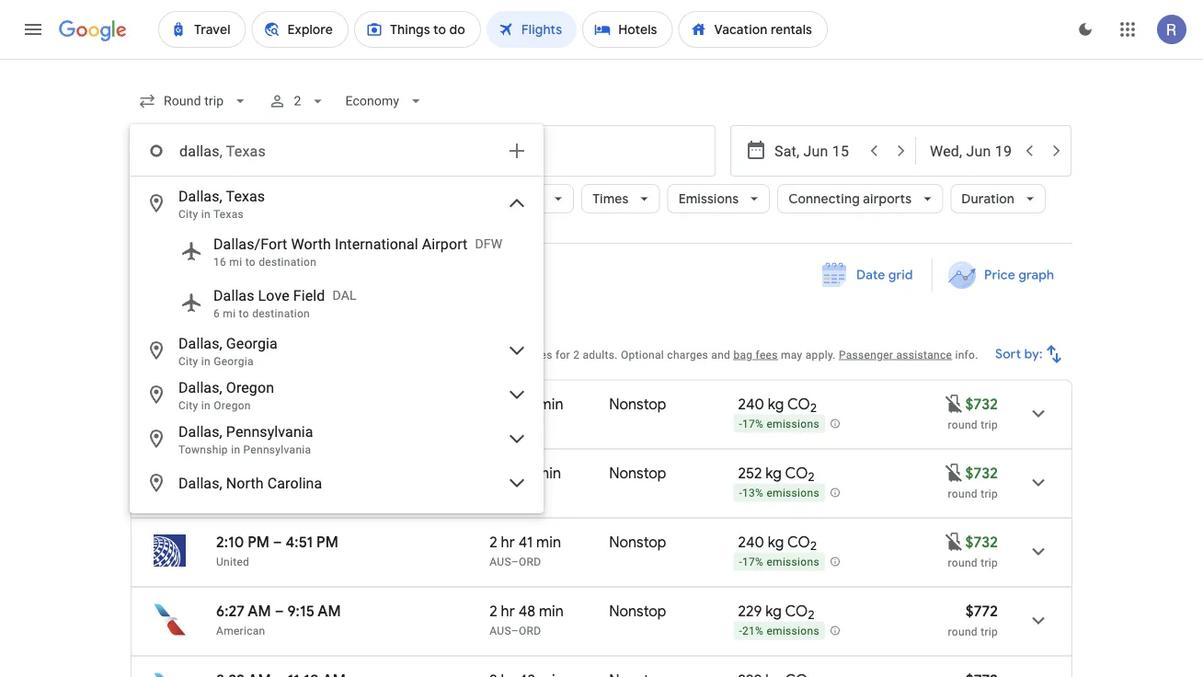 Task type: locate. For each thing, give the bounding box(es) containing it.
-13% emissions
[[739, 487, 820, 500]]

round trip down 732 us dollars text field
[[948, 418, 998, 431]]

240 for 2 hr 41 min
[[738, 533, 764, 552]]

fees right bag
[[756, 348, 778, 361]]

2 inside the 2 hr 41 min – ord
[[490, 464, 498, 483]]

1 vertical spatial texas
[[226, 187, 265, 205]]

hr inside 2 hr 42 min ord
[[501, 395, 515, 414]]

2 vertical spatial round trip
[[948, 556, 998, 569]]

- down 252
[[739, 487, 742, 500]]

emissions for 4:51 pm
[[767, 556, 820, 569]]

to inside the dallas love field dal 6 mi to destination
[[239, 307, 249, 320]]

0 vertical spatial pennsylvania
[[226, 423, 313, 440]]

city left 7:15 at left bottom
[[178, 399, 198, 412]]

2 - from the top
[[739, 487, 742, 500]]

flight details. leaves austin-bergstrom international airport at 6:27 am on saturday, june 15 and arrives at o'hare international airport at 9:15 am on saturday, june 15. image
[[1017, 598, 1061, 643]]

$732 for 1:15 pm
[[966, 464, 998, 483]]

2 emissions from the top
[[767, 487, 820, 500]]

pennsylvania up leaves austin-bergstrom international airport at 10:34 am on saturday, june 15 and arrives at o'hare international airport at 1:15 pm on saturday, june 15. element
[[243, 443, 311, 456]]

emissions
[[767, 418, 820, 431], [767, 487, 820, 500], [767, 556, 820, 569], [767, 625, 820, 638]]

emissions up 229 kg co 2
[[767, 556, 820, 569]]

round trip for 4:51 pm
[[948, 556, 998, 569]]

total duration 2 hr 48 min. element down 2 hr 41 min aus – ord
[[490, 602, 609, 623]]

4 ord from the top
[[519, 624, 541, 637]]

on
[[206, 348, 219, 361]]

2 17% from the top
[[742, 556, 764, 569]]

hr inside the 2 hr 41 min – ord
[[501, 464, 515, 483]]

united inside 7:15 am – united
[[216, 417, 249, 430]]

2 hr from the top
[[501, 464, 515, 483]]

2 up where else? text field
[[294, 93, 301, 109]]

1 vertical spatial 240
[[738, 533, 764, 552]]

772 US dollars text field
[[966, 671, 998, 677]]

co inside 229 kg co 2
[[785, 602, 808, 621]]

0 vertical spatial to
[[245, 256, 256, 269]]

0 horizontal spatial and
[[251, 348, 270, 361]]

best departing flights main content
[[131, 259, 1073, 677]]

mi
[[229, 256, 242, 269], [223, 307, 236, 320]]

3 round from the top
[[948, 556, 978, 569]]

price down the origin, select multiple airports image
[[512, 190, 543, 207]]

-17% emissions up 229 kg co 2
[[739, 556, 820, 569]]

1 vertical spatial -17% emissions
[[739, 556, 820, 569]]

round down 732 us dollars text box
[[948, 487, 978, 500]]

4 - from the top
[[739, 625, 742, 638]]

best departing flights
[[131, 320, 315, 344]]

0 vertical spatial 17%
[[742, 418, 764, 431]]

city left "on"
[[178, 355, 198, 368]]

17% up 229 in the bottom of the page
[[742, 556, 764, 569]]

this price for this flight doesn't include overhead bin access. if you need a carry-on bag, use the bags filter to update prices. image down 732 us dollars text box
[[944, 531, 966, 553]]

3 city from the top
[[178, 399, 198, 412]]

kg for 9:15 am
[[766, 602, 782, 621]]

Arrival time: 4:51 PM. text field
[[286, 533, 338, 552]]

hr inside '2 hr 48 min aus – ord'
[[501, 602, 515, 621]]

Return text field
[[930, 126, 1015, 176]]

city down all filters
[[178, 208, 198, 221]]

1 vertical spatial this price for this flight doesn't include overhead bin access. if you need a carry-on bag, use the bags filter to update prices. image
[[944, 531, 966, 553]]

None text field
[[427, 125, 716, 177]]

georgia
[[226, 334, 278, 352], [214, 355, 254, 368]]

total duration 2 hr 41 min. element down toggle nearby airports for dallas, pennsylvania image
[[490, 464, 609, 485]]

– down 48
[[511, 624, 519, 637]]

3 ord from the top
[[519, 555, 541, 568]]

include
[[404, 348, 442, 361]]

round trip
[[948, 418, 998, 431], [948, 487, 998, 500], [948, 556, 998, 569]]

taxes
[[490, 348, 518, 361]]

price for price
[[512, 190, 543, 207]]

6
[[213, 307, 220, 320]]

destination inside dallas/fort worth international airport dfw 16 mi to destination
[[259, 256, 317, 269]]

0 vertical spatial city
[[178, 208, 198, 221]]

field
[[293, 287, 325, 304]]

0 horizontal spatial price
[[512, 190, 543, 207]]

dallas, inside the dallas, texas city in texas
[[178, 187, 222, 205]]

$772 round trip
[[948, 602, 998, 638]]

fees
[[530, 348, 553, 361], [756, 348, 778, 361]]

240
[[738, 395, 764, 414], [738, 533, 764, 552]]

4 nonstop from the top
[[609, 602, 667, 621]]

None field
[[131, 85, 257, 118], [338, 85, 432, 118], [131, 85, 257, 118], [338, 85, 432, 118]]

-
[[739, 418, 742, 431], [739, 487, 742, 500], [739, 556, 742, 569], [739, 625, 742, 638]]

1 total duration 2 hr 41 min. element from the top
[[490, 464, 609, 485]]

co for 9:15 am
[[785, 602, 808, 621]]

prices
[[369, 348, 401, 361]]

none text field inside search field
[[427, 125, 716, 177]]

0 vertical spatial this price for this flight doesn't include overhead bin access. if you need a carry-on bag, use the bags filter to update prices. image
[[944, 462, 966, 484]]

1 vertical spatial total duration 2 hr 48 min. element
[[490, 671, 609, 677]]

4 round from the top
[[948, 625, 978, 638]]

aus inside 2 hr 41 min aus – ord
[[490, 555, 511, 568]]

date grid
[[857, 267, 913, 283]]

2 down the 2 hr 41 min – ord
[[490, 533, 498, 552]]

trip down 732 us dollars text box
[[981, 487, 998, 500]]

min right toggle nearby airports for dallas, north carolina image
[[536, 464, 561, 483]]

dallas, for dallas, georgia
[[178, 334, 222, 352]]

41 inside 2 hr 41 min aus – ord
[[519, 533, 533, 552]]

2 nonstop from the top
[[609, 464, 667, 483]]

dallas, for dallas, texas
[[178, 187, 222, 205]]

17% up 252
[[742, 418, 764, 431]]

to down dallas/fort
[[245, 256, 256, 269]]

trip down 732 us dollars text field
[[981, 418, 998, 431]]

am for 6:27 am
[[248, 602, 271, 621]]

trip down $732 text field
[[981, 556, 998, 569]]

destination
[[259, 256, 317, 269], [252, 307, 310, 320]]

connecting
[[789, 190, 860, 207]]

2 240 from the top
[[738, 533, 764, 552]]

2 this price for this flight doesn't include overhead bin access. if you need a carry-on bag, use the bags filter to update prices. image from the top
[[944, 531, 966, 553]]

hr down toggle nearby airports for dallas, pennsylvania image
[[501, 464, 515, 483]]

1 vertical spatial united
[[216, 486, 249, 499]]

round down $772 text field
[[948, 625, 978, 638]]

co up the -21% emissions
[[785, 602, 808, 621]]

2 trip from the top
[[981, 487, 998, 500]]

– up 48
[[511, 555, 519, 568]]

– left 9:15
[[275, 602, 284, 621]]

1 vertical spatial 41
[[519, 533, 533, 552]]

4 hr from the top
[[501, 602, 515, 621]]

dallas/fort worth international airport (dfw) option
[[131, 225, 543, 277]]

and right price
[[251, 348, 270, 361]]

2 united from the top
[[216, 486, 249, 499]]

best
[[131, 320, 169, 344]]

3 round trip from the top
[[948, 556, 998, 569]]

times button
[[582, 177, 660, 221]]

mi inside dallas/fort worth international airport dfw 16 mi to destination
[[229, 256, 242, 269]]

this price for this flight doesn't include overhead bin access. if you need a carry-on bag, use the bags filter to update prices. image
[[944, 393, 966, 415]]

pm right 1:15
[[324, 464, 346, 483]]

1 horizontal spatial price
[[984, 267, 1015, 283]]

in down 'filters'
[[201, 208, 211, 221]]

am for 10:34 am
[[256, 464, 280, 483]]

1 - from the top
[[739, 418, 742, 431]]

toggle nearby airports for dallas, georgia image
[[506, 339, 528, 362]]

252 kg co 2
[[738, 464, 815, 485]]

1 aus from the top
[[490, 555, 511, 568]]

mi right 6
[[223, 307, 236, 320]]

united inside 2:10 pm – 4:51 pm united
[[216, 555, 249, 568]]

round trip for 1:15 pm
[[948, 487, 998, 500]]

none search field containing ‌, texas
[[130, 79, 1073, 513]]

1 41 from the top
[[519, 464, 533, 483]]

am inside 7:15 am – united
[[246, 395, 270, 414]]

round trip down 732 us dollars text box
[[948, 487, 998, 500]]

emissions down 229 kg co 2
[[767, 625, 820, 638]]

emissions up 252 kg co 2
[[767, 418, 820, 431]]

nonstop flight. element
[[609, 395, 667, 416], [609, 464, 667, 485], [609, 533, 667, 554], [609, 602, 667, 623], [609, 671, 667, 677]]

emissions button
[[668, 177, 770, 221]]

co
[[787, 395, 810, 414], [785, 464, 808, 483], [787, 533, 810, 552], [785, 602, 808, 621]]

3 emissions from the top
[[767, 556, 820, 569]]

hr left 48
[[501, 602, 515, 621]]

pennsylvania down leaves austin-bergstrom international airport at 7:15 am on saturday, june 15 and arrives at o'hare international airport at 9:57 am on saturday, june 15. element
[[226, 423, 313, 440]]

– inside 2:10 pm – 4:51 pm united
[[273, 533, 282, 552]]

dallas,
[[178, 187, 222, 205], [178, 334, 222, 352], [178, 379, 222, 396], [178, 423, 222, 440], [178, 474, 222, 492]]

co inside 252 kg co 2
[[785, 464, 808, 483]]

in inside dallas, georgia city in georgia
[[201, 355, 211, 368]]

+
[[521, 348, 527, 361]]

round for 1:15
[[948, 487, 978, 500]]

2 left toggle nearby airports for dallas, oregon image
[[490, 395, 498, 414]]

1 total duration 2 hr 48 min. element from the top
[[490, 602, 609, 623]]

total duration 2 hr 48 min. element
[[490, 602, 609, 623], [490, 671, 609, 677]]

total duration 2 hr 42 min. element
[[490, 395, 609, 416]]

3 trip from the top
[[981, 556, 998, 569]]

1 dallas, from the top
[[178, 187, 222, 205]]

kg for 4:51 pm
[[768, 533, 784, 552]]

2 round from the top
[[948, 487, 978, 500]]

1 trip from the top
[[981, 418, 998, 431]]

this price for this flight doesn't include overhead bin access. if you need a carry-on bag, use the bags filter to update prices. image
[[944, 462, 966, 484], [944, 531, 966, 553]]

- up 229 in the bottom of the page
[[739, 556, 742, 569]]

dallas, for dallas, oregon
[[178, 379, 222, 396]]

0 vertical spatial total duration 2 hr 41 min. element
[[490, 464, 609, 485]]

240 for 2 hr 42 min
[[738, 395, 764, 414]]

texas for ‌, texas
[[226, 142, 266, 160]]

pennsylvania
[[226, 423, 313, 440], [243, 443, 311, 456]]

1 vertical spatial round trip
[[948, 487, 998, 500]]

destination down worth
[[259, 256, 317, 269]]

1 vertical spatial city
[[178, 355, 198, 368]]

2 ord from the top
[[519, 486, 541, 499]]

2 inside popup button
[[294, 93, 301, 109]]

2 nonstop flight. element from the top
[[609, 464, 667, 485]]

-17% emissions up 252 kg co 2
[[739, 418, 820, 431]]

41 down toggle nearby airports for dallas, pennsylvania image
[[519, 464, 533, 483]]

aus down 2 hr 41 min aus – ord
[[490, 624, 511, 637]]

hr for 1:15 pm
[[501, 464, 515, 483]]

total duration 2 hr 41 min. element down the 2 hr 41 min – ord
[[490, 533, 609, 554]]

aus for 2 hr 41 min
[[490, 555, 511, 568]]

all
[[166, 190, 181, 207]]

min inside the 2 hr 41 min – ord
[[536, 464, 561, 483]]

bag fees button
[[734, 348, 778, 361]]

hr for 4:51 pm
[[501, 533, 515, 552]]

hr inside 2 hr 41 min aus – ord
[[501, 533, 515, 552]]

change appearance image
[[1064, 7, 1108, 52]]

and left bag
[[711, 348, 731, 361]]

trip down $772 text field
[[981, 625, 998, 638]]

destination down love
[[252, 307, 310, 320]]

240 kg co 2 for 2 hr 42 min
[[738, 395, 817, 416]]

kg inside 252 kg co 2
[[766, 464, 782, 483]]

ranked based on price and convenience
[[131, 348, 338, 361]]

240 kg co 2 down -13% emissions
[[738, 533, 817, 554]]

2 inside '2 hr 48 min aus – ord'
[[490, 602, 498, 621]]

2 down apply. at the right bottom of the page
[[810, 400, 817, 416]]

nonstop
[[609, 395, 667, 414], [609, 464, 667, 483], [609, 533, 667, 552], [609, 602, 667, 621]]

4 emissions from the top
[[767, 625, 820, 638]]

aus up '2 hr 48 min aus – ord'
[[490, 555, 511, 568]]

0 vertical spatial georgia
[[226, 334, 278, 352]]

total duration 2 hr 48 min. element down '2 hr 48 min aus – ord'
[[490, 671, 609, 677]]

in left price
[[201, 355, 211, 368]]

2 -17% emissions from the top
[[739, 556, 820, 569]]

apply.
[[806, 348, 836, 361]]

round inside the $772 round trip
[[948, 625, 978, 638]]

1 city from the top
[[178, 208, 198, 221]]

kg
[[768, 395, 784, 414], [766, 464, 782, 483], [768, 533, 784, 552], [766, 602, 782, 621]]

– inside "10:34 am – 1:15 pm united"
[[283, 464, 292, 483]]

leaves austin-bergstrom international airport at 2:10 pm on saturday, june 15 and arrives at o'hare international airport at 4:51 pm on saturday, june 15. element
[[216, 533, 338, 552]]

texas right 'filters'
[[226, 187, 265, 205]]

convenience
[[273, 348, 338, 361]]

1 vertical spatial georgia
[[214, 355, 254, 368]]

nonstop flight. element for 9:15 am
[[609, 602, 667, 623]]

co down -13% emissions
[[787, 533, 810, 552]]

-17% emissions
[[739, 418, 820, 431], [739, 556, 820, 569]]

2 right the 'for'
[[573, 348, 580, 361]]

0 vertical spatial round trip
[[948, 418, 998, 431]]

2 vertical spatial city
[[178, 399, 198, 412]]

min inside '2 hr 48 min aus – ord'
[[539, 602, 564, 621]]

in inside the dallas, texas city in texas
[[201, 208, 211, 221]]

1 vertical spatial $732
[[966, 464, 998, 483]]

flight details. leaves austin-bergstrom international airport at 10:34 am on saturday, june 15 and arrives at o'hare international airport at 1:15 pm on saturday, june 15. image
[[1017, 460, 1061, 505]]

track prices
[[162, 261, 237, 278]]

price left the graph
[[984, 267, 1015, 283]]

2 dallas, from the top
[[178, 334, 222, 352]]

dallas, inside dallas, georgia city in georgia
[[178, 334, 222, 352]]

3 - from the top
[[739, 556, 742, 569]]

– inside 2 hr 41 min aus – ord
[[511, 555, 519, 568]]

am for 7:15 am
[[246, 395, 270, 414]]

$772
[[966, 602, 998, 621]]

0 vertical spatial 240
[[738, 395, 764, 414]]

1 this price for this flight doesn't include overhead bin access. if you need a carry-on bag, use the bags filter to update prices. image from the top
[[944, 462, 966, 484]]

city for dallas, texas
[[178, 208, 198, 221]]

dallas, pennsylvania township in pennsylvania
[[178, 423, 313, 456]]

ord down 48
[[519, 624, 541, 637]]

2 vertical spatial united
[[216, 555, 249, 568]]

– left 1:15
[[283, 464, 292, 483]]

0 vertical spatial price
[[512, 190, 543, 207]]

$732 left flight details. leaves austin-bergstrom international airport at 10:34 am on saturday, june 15 and arrives at o'hare international airport at 1:15 pm on saturday, june 15. image
[[966, 464, 998, 483]]

732 US dollars text field
[[966, 464, 998, 483]]

graph
[[1019, 267, 1054, 283]]

round trip down $732 text field
[[948, 556, 998, 569]]

ord inside '2 hr 48 min aus – ord'
[[519, 624, 541, 637]]

united inside "10:34 am – 1:15 pm united"
[[216, 486, 249, 499]]

4 dallas, from the top
[[178, 423, 222, 440]]

list box inside enter your origin dialog
[[131, 177, 543, 512]]

1 vertical spatial aus
[[490, 624, 511, 637]]

2 round trip from the top
[[948, 487, 998, 500]]

in inside the dallas, oregon city in oregon
[[201, 399, 211, 412]]

1 vertical spatial mi
[[223, 307, 236, 320]]

trip inside the $772 round trip
[[981, 625, 998, 638]]

min down the 2 hr 41 min – ord
[[536, 533, 561, 552]]

2 hr 42 min ord
[[490, 395, 564, 430]]

240 down 13% at the bottom right
[[738, 533, 764, 552]]

dallas, oregon option
[[131, 373, 543, 417]]

enter your origin dialog
[[130, 124, 544, 513]]

0 vertical spatial aus
[[490, 555, 511, 568]]

united down the 10:34
[[216, 486, 249, 499]]

240 down bag fees "button"
[[738, 395, 764, 414]]

co up -13% emissions
[[785, 464, 808, 483]]

1 ord from the top
[[519, 417, 541, 430]]

city inside the dallas, texas city in texas
[[178, 208, 198, 221]]

pm for 1:15 pm
[[324, 464, 346, 483]]

list box
[[131, 177, 543, 512]]

round for 4:51
[[948, 556, 978, 569]]

None search field
[[130, 79, 1073, 513]]

1 hr from the top
[[501, 395, 515, 414]]

kg inside 229 kg co 2
[[766, 602, 782, 621]]

2 $732 from the top
[[966, 464, 998, 483]]

1 vertical spatial to
[[239, 307, 249, 320]]

2 aus from the top
[[490, 624, 511, 637]]

trip for 4:51
[[981, 556, 998, 569]]

– right departure time: 7:15 am. text box
[[273, 395, 282, 414]]

pm inside "10:34 am – 1:15 pm united"
[[324, 464, 346, 483]]

united down 7:15 at left bottom
[[216, 417, 249, 430]]

0 vertical spatial mi
[[229, 256, 242, 269]]

1 vertical spatial destination
[[252, 307, 310, 320]]

learn more about tracked prices image
[[241, 261, 257, 278]]

0 vertical spatial total duration 2 hr 48 min. element
[[490, 602, 609, 623]]

2 240 kg co 2 from the top
[[738, 533, 817, 554]]

kg up -13% emissions
[[766, 464, 782, 483]]

emissions down 252 kg co 2
[[767, 487, 820, 500]]

love
[[258, 287, 290, 304]]

pm
[[324, 464, 346, 483], [248, 533, 270, 552], [317, 533, 338, 552]]

5 dallas, from the top
[[178, 474, 222, 492]]

loading results progress bar
[[0, 59, 1203, 63]]

price inside popup button
[[512, 190, 543, 207]]

1 240 from the top
[[738, 395, 764, 414]]

0 vertical spatial $732
[[966, 395, 998, 414]]

0 vertical spatial destination
[[259, 256, 317, 269]]

Departure time: 8:22 AM. text field
[[216, 671, 271, 677]]

hr down toggle nearby airports for dallas, north carolina image
[[501, 533, 515, 552]]

41 down toggle nearby airports for dallas, north carolina image
[[519, 533, 533, 552]]

oregon
[[226, 379, 274, 396], [214, 399, 251, 412]]

1 round from the top
[[948, 418, 978, 431]]

1 vertical spatial 17%
[[742, 556, 764, 569]]

0 vertical spatial 240 kg co 2
[[738, 395, 817, 416]]

in inside dallas, pennsylvania township in pennsylvania
[[231, 443, 240, 456]]

– left 4:51
[[273, 533, 282, 552]]

2 left 48
[[490, 602, 498, 621]]

min for 9:15 am
[[539, 602, 564, 621]]

3 $732 from the top
[[966, 533, 998, 552]]

41 inside the 2 hr 41 min – ord
[[519, 464, 533, 483]]

co for 1:15 pm
[[785, 464, 808, 483]]

3 nonstop from the top
[[609, 533, 667, 552]]

price
[[512, 190, 543, 207], [984, 267, 1015, 283]]

1 and from the left
[[251, 348, 270, 361]]

total duration 2 hr 41 min. element
[[490, 464, 609, 485], [490, 533, 609, 554]]

price inside 'button'
[[984, 267, 1015, 283]]

1 vertical spatial 240 kg co 2
[[738, 533, 817, 554]]

pm right 2:10
[[248, 533, 270, 552]]

15 – 19,
[[294, 261, 336, 278]]

0 vertical spatial -17% emissions
[[739, 418, 820, 431]]

- down 229 in the bottom of the page
[[739, 625, 742, 638]]

mi right 16
[[229, 256, 242, 269]]

2 hr 41 min – ord
[[490, 464, 561, 499]]

dallas, inside dallas, pennsylvania township in pennsylvania
[[178, 423, 222, 440]]

1 united from the top
[[216, 417, 249, 430]]

1 vertical spatial oregon
[[214, 399, 251, 412]]

2 and from the left
[[711, 348, 731, 361]]

0 vertical spatial united
[[216, 417, 249, 430]]

4 nonstop flight. element from the top
[[609, 602, 667, 623]]

3 united from the top
[[216, 555, 249, 568]]

round
[[948, 418, 978, 431], [948, 487, 978, 500], [948, 556, 978, 569], [948, 625, 978, 638]]

Departure time: 10:34 AM. text field
[[216, 464, 280, 483]]

main menu image
[[22, 18, 44, 40]]

emissions for 1:15 pm
[[767, 487, 820, 500]]

1 -17% emissions from the top
[[739, 418, 820, 431]]

prices include required taxes + fees for 2 adults. optional charges and bag fees may apply. passenger assistance
[[369, 348, 952, 361]]

list box containing dallas, texas
[[131, 177, 543, 512]]

aus
[[490, 555, 511, 568], [490, 624, 511, 637]]

to
[[245, 256, 256, 269], [239, 307, 249, 320]]

pm for 4:51 pm
[[317, 533, 338, 552]]

mi inside the dallas love field dal 6 mi to destination
[[223, 307, 236, 320]]

2 41 from the top
[[519, 533, 533, 552]]

2 total duration 2 hr 41 min. element from the top
[[490, 533, 609, 554]]

city inside the dallas, oregon city in oregon
[[178, 399, 198, 412]]

dallas, texas city in texas
[[178, 187, 265, 221]]

0 vertical spatial 41
[[519, 464, 533, 483]]

1 vertical spatial price
[[984, 267, 1015, 283]]

0 horizontal spatial fees
[[530, 348, 553, 361]]

in for pennsylvania
[[231, 443, 240, 456]]

in up the 10:34
[[231, 443, 240, 456]]

240 kg co 2 for 2 hr 41 min
[[738, 533, 817, 554]]

texas right ‌,
[[226, 142, 266, 160]]

city inside dallas, georgia city in georgia
[[178, 355, 198, 368]]

4 trip from the top
[[981, 625, 998, 638]]

$732 down sort
[[966, 395, 998, 414]]

aus inside '2 hr 48 min aus – ord'
[[490, 624, 511, 637]]

Departure time: 6:27 AM. text field
[[216, 602, 271, 621]]

round down $732 text field
[[948, 556, 978, 569]]

united for 2:10
[[216, 555, 249, 568]]

240 kg co 2 down "may"
[[738, 395, 817, 416]]

toggle nearby airports for dallas, texas image
[[506, 192, 528, 214]]

3 hr from the top
[[501, 533, 515, 552]]

am inside "10:34 am – 1:15 pm united"
[[256, 464, 280, 483]]

ord
[[519, 417, 541, 430], [519, 486, 541, 499], [519, 555, 541, 568], [519, 624, 541, 637]]

this price for this flight doesn't include overhead bin access. if you need a carry-on bag, use the bags filter to update prices. image for 240
[[944, 531, 966, 553]]

1 fees from the left
[[530, 348, 553, 361]]

to down 'dallas'
[[239, 307, 249, 320]]

dallas, inside the dallas, oregon city in oregon
[[178, 379, 222, 396]]

2 up the -21% emissions
[[808, 607, 815, 623]]

min right 48
[[539, 602, 564, 621]]

2
[[294, 93, 301, 109], [573, 348, 580, 361], [490, 395, 498, 414], [810, 400, 817, 416], [490, 464, 498, 483], [808, 469, 815, 485], [490, 533, 498, 552], [810, 538, 817, 554], [490, 602, 498, 621], [808, 607, 815, 623]]

2 inside 229 kg co 2
[[808, 607, 815, 623]]

3 dallas, from the top
[[178, 379, 222, 396]]

min inside 2 hr 41 min aus – ord
[[536, 533, 561, 552]]

–
[[273, 395, 282, 414], [283, 464, 292, 483], [511, 486, 519, 499], [273, 533, 282, 552], [511, 555, 519, 568], [275, 602, 284, 621], [511, 624, 519, 637]]

– inside '2 hr 48 min aus – ord'
[[511, 624, 519, 637]]

united down 2:10
[[216, 555, 249, 568]]

Arrival time: 1:15 PM. text field
[[296, 464, 346, 483]]

kg down -13% emissions
[[768, 533, 784, 552]]

2 left toggle nearby airports for dallas, north carolina image
[[490, 464, 498, 483]]

2 vertical spatial $732
[[966, 533, 998, 552]]

texas
[[226, 142, 266, 160], [226, 187, 265, 205], [213, 208, 244, 221]]

date
[[857, 267, 886, 283]]

1 horizontal spatial fees
[[756, 348, 778, 361]]

1 240 kg co 2 from the top
[[738, 395, 817, 416]]

hr left 42
[[501, 395, 515, 414]]

fees right +
[[530, 348, 553, 361]]

in
[[201, 208, 211, 221], [201, 355, 211, 368], [201, 399, 211, 412], [231, 443, 240, 456]]

- up 252
[[739, 418, 742, 431]]

0 vertical spatial texas
[[226, 142, 266, 160]]

1 horizontal spatial and
[[711, 348, 731, 361]]

leaves austin-bergstrom international airport at 6:27 am on saturday, june 15 and arrives at o'hare international airport at 9:15 am on saturday, june 15. element
[[216, 602, 341, 621]]

this price for this flight doesn't include overhead bin access. if you need a carry-on bag, use the bags filter to update prices. image down this price for this flight doesn't include overhead bin access. if you need a carry-on bag, use the bags filter to update prices. icon
[[944, 462, 966, 484]]

1 vertical spatial total duration 2 hr 41 min. element
[[490, 533, 609, 554]]

1 17% from the top
[[742, 418, 764, 431]]

21%
[[742, 625, 764, 638]]

to inside dallas/fort worth international airport dfw 16 mi to destination
[[245, 256, 256, 269]]

co down "may"
[[787, 395, 810, 414]]

– inside 7:15 am – united
[[273, 395, 282, 414]]

2 up -13% emissions
[[808, 469, 815, 485]]

texas down 'filters'
[[213, 208, 244, 221]]

ord up 48
[[519, 555, 541, 568]]

3 nonstop flight. element from the top
[[609, 533, 667, 554]]

0 vertical spatial oregon
[[226, 379, 274, 396]]

pm right 4:51
[[317, 533, 338, 552]]

dallas love field dal 6 mi to destination
[[213, 287, 357, 320]]

kg up the -21% emissions
[[766, 602, 782, 621]]

2 city from the top
[[178, 355, 198, 368]]

round for united
[[948, 418, 978, 431]]



Task type: describe. For each thing, give the bounding box(es) containing it.
2:10
[[216, 533, 244, 552]]

2 hr 48 min aus – ord
[[490, 602, 564, 637]]

16
[[213, 256, 226, 269]]

toggle nearby airports for dallas, pennsylvania image
[[506, 428, 528, 450]]

date grid button
[[809, 259, 928, 292]]

trip for 1:15
[[981, 487, 998, 500]]

price graph
[[984, 267, 1054, 283]]

adults.
[[583, 348, 618, 361]]

2 fees from the left
[[756, 348, 778, 361]]

dal
[[332, 288, 357, 303]]

may
[[781, 348, 803, 361]]

aus for 2 hr 48 min
[[490, 624, 511, 637]]

total duration 2 hr 48 min. element containing 2 hr 48 min
[[490, 602, 609, 623]]

Departure time: 2:10 PM. text field
[[216, 533, 270, 552]]

total duration 2 hr 41 min. element for 240
[[490, 533, 609, 554]]

9:15
[[287, 602, 315, 621]]

assistance
[[897, 348, 952, 361]]

city for dallas, oregon
[[178, 399, 198, 412]]

1 vertical spatial pennsylvania
[[243, 443, 311, 456]]

min inside 2 hr 42 min ord
[[539, 395, 564, 414]]

252
[[738, 464, 762, 483]]

nonstop flight. element for 4:51 pm
[[609, 533, 667, 554]]

‌,
[[220, 142, 223, 160]]

ord inside the 2 hr 41 min – ord
[[519, 486, 541, 499]]

departing
[[173, 320, 258, 344]]

dallas, oregon city in oregon
[[178, 379, 274, 412]]

filters
[[184, 190, 220, 207]]

dallas
[[213, 287, 254, 304]]

dallas love field (dal) option
[[131, 277, 543, 328]]

Departure time: 7:15 AM. text field
[[216, 395, 270, 414]]

based
[[172, 348, 203, 361]]

price
[[222, 348, 248, 361]]

41 for 4:51 pm
[[519, 533, 533, 552]]

carolina
[[268, 474, 322, 492]]

stops button
[[242, 184, 318, 213]]

2 inside 252 kg co 2
[[808, 469, 815, 485]]

2:10 pm – 4:51 pm united
[[216, 533, 338, 568]]

229 kg co 2
[[738, 602, 815, 623]]

732 US dollars text field
[[966, 395, 998, 414]]

jun
[[268, 261, 291, 278]]

times
[[593, 190, 629, 207]]

dallas/fort
[[213, 235, 287, 253]]

kg for 1:15 pm
[[766, 464, 782, 483]]

ord inside 2 hr 41 min aus – ord
[[519, 555, 541, 568]]

bag
[[734, 348, 753, 361]]

1 emissions from the top
[[767, 418, 820, 431]]

price for price graph
[[984, 267, 1015, 283]]

-21% emissions
[[739, 625, 820, 638]]

– inside 6:27 am – 9:15 am american
[[275, 602, 284, 621]]

in for georgia
[[201, 355, 211, 368]]

dallas, north carolina option
[[131, 461, 543, 505]]

1 nonstop flight. element from the top
[[609, 395, 667, 416]]

2 down -13% emissions
[[810, 538, 817, 554]]

6:27 am – 9:15 am american
[[216, 602, 341, 637]]

– inside the 2 hr 41 min – ord
[[511, 486, 519, 499]]

7:15 am – united
[[216, 395, 286, 430]]

city for dallas, georgia
[[178, 355, 198, 368]]

772 US dollars text field
[[966, 602, 998, 621]]

trip for united
[[981, 418, 998, 431]]

charges
[[667, 348, 708, 361]]

airports
[[863, 190, 912, 207]]

grid
[[889, 267, 913, 283]]

american
[[216, 624, 265, 637]]

origin, select multiple airports image
[[506, 140, 528, 162]]

optional
[[621, 348, 664, 361]]

ranked
[[131, 348, 169, 361]]

2024
[[339, 261, 370, 278]]

2 vertical spatial texas
[[213, 208, 244, 221]]

nonstop flight. element for 1:15 pm
[[609, 464, 667, 485]]

42
[[519, 395, 535, 414]]

toggle nearby airports for dallas, north carolina image
[[506, 472, 528, 494]]

sort by:
[[996, 346, 1043, 362]]

5 nonstop flight. element from the top
[[609, 671, 667, 677]]

2 inside 2 hr 42 min ord
[[490, 395, 498, 414]]

prices
[[199, 261, 237, 278]]

north
[[226, 474, 264, 492]]

jun 15 – 19, 2024
[[268, 261, 370, 278]]

dallas, georgia option
[[131, 328, 543, 373]]

2 button
[[261, 79, 334, 123]]

dallas/fort worth international airport dfw 16 mi to destination
[[213, 235, 503, 269]]

1 round trip from the top
[[948, 418, 998, 431]]

texas for dallas, texas city in texas
[[226, 187, 265, 205]]

min for 4:51 pm
[[536, 533, 561, 552]]

duration
[[962, 190, 1015, 207]]

17% for 2 hr 42 min
[[742, 418, 764, 431]]

worth
[[291, 235, 331, 253]]

17% for 2 hr 41 min
[[742, 556, 764, 569]]

flight details. leaves austin-bergstrom international airport at 7:15 am on saturday, june 15 and arrives at o'hare international airport at 9:57 am on saturday, june 15. image
[[1017, 391, 1061, 436]]

find the best price region
[[131, 259, 1073, 306]]

price button
[[501, 177, 574, 221]]

Departure text field
[[775, 126, 859, 176]]

for
[[556, 348, 570, 361]]

nonstop for 4:51 pm
[[609, 533, 667, 552]]

flight details. leaves austin-bergstrom international airport at 2:10 pm on saturday, june 15 and arrives at o'hare international airport at 4:51 pm on saturday, june 15. image
[[1017, 529, 1061, 574]]

co for 4:51 pm
[[787, 533, 810, 552]]

4:51
[[286, 533, 313, 552]]

emissions
[[679, 190, 739, 207]]

1 nonstop from the top
[[609, 395, 667, 414]]

dallas, north carolina
[[178, 474, 322, 492]]

leaves austin-bergstrom international airport at 8:22 am on saturday, june 15 and arrives at o'hare international airport at 11:10 am on saturday, june 15. element
[[216, 671, 346, 677]]

1 $732 from the top
[[966, 395, 998, 414]]

10:34 am – 1:15 pm united
[[216, 464, 346, 499]]

-17% emissions for 2 hr 41 min
[[739, 556, 820, 569]]

Where else? text field
[[178, 129, 495, 173]]

Arrival time: 9:15 AM. text field
[[287, 602, 341, 621]]

passenger assistance button
[[839, 348, 952, 361]]

$732 for 4:51 pm
[[966, 533, 998, 552]]

min for 1:15 pm
[[536, 464, 561, 483]]

6:27
[[216, 602, 245, 621]]

in for oregon
[[201, 399, 211, 412]]

leaves austin-bergstrom international airport at 10:34 am on saturday, june 15 and arrives at o'hare international airport at 1:15 pm on saturday, june 15. element
[[216, 464, 346, 483]]

toggle nearby airports for dallas, oregon image
[[506, 384, 528, 406]]

total duration 2 hr 41 min. element for 252
[[490, 464, 609, 485]]

dfw
[[475, 236, 503, 251]]

2 total duration 2 hr 48 min. element from the top
[[490, 671, 609, 677]]

‌, texas
[[220, 142, 266, 160]]

41 for 1:15 pm
[[519, 464, 533, 483]]

all filters
[[166, 190, 220, 207]]

track
[[162, 261, 196, 278]]

48
[[519, 602, 536, 621]]

sort by: button
[[988, 332, 1073, 376]]

ord inside 2 hr 42 min ord
[[519, 417, 541, 430]]

price graph button
[[936, 259, 1069, 292]]

connecting airports
[[789, 190, 912, 207]]

732 US dollars text field
[[966, 533, 998, 552]]

leaves austin-bergstrom international airport at 7:15 am on saturday, june 15 and arrives at o'hare international airport at 9:57 am on saturday, june 15. element
[[216, 395, 341, 414]]

required
[[445, 348, 487, 361]]

stops
[[253, 190, 287, 207]]

international
[[335, 235, 418, 253]]

-17% emissions for 2 hr 42 min
[[739, 418, 820, 431]]

13%
[[742, 487, 764, 500]]

dallas, pennsylvania option
[[131, 417, 543, 461]]

kg down "may"
[[768, 395, 784, 414]]

duration button
[[951, 177, 1046, 221]]

dallas, texas option
[[131, 181, 543, 225]]

229
[[738, 602, 762, 621]]

dallas, georgia city in georgia
[[178, 334, 278, 368]]

- for 9:15 am
[[739, 625, 742, 638]]

in for texas
[[201, 208, 211, 221]]

hr for 9:15 am
[[501, 602, 515, 621]]

flights
[[261, 320, 315, 344]]

1:15
[[296, 464, 321, 483]]

united for 10:34
[[216, 486, 249, 499]]

nonstop for 9:15 am
[[609, 602, 667, 621]]

emissions for 9:15 am
[[767, 625, 820, 638]]

destination inside the dallas love field dal 6 mi to destination
[[252, 307, 310, 320]]

township
[[178, 443, 228, 456]]

airport
[[422, 235, 468, 253]]

passenger
[[839, 348, 894, 361]]

- for 4:51 pm
[[739, 556, 742, 569]]

nonstop for 1:15 pm
[[609, 464, 667, 483]]

- for 1:15 pm
[[739, 487, 742, 500]]

2 inside 2 hr 41 min aus – ord
[[490, 533, 498, 552]]

this price for this flight doesn't include overhead bin access. if you need a carry-on bag, use the bags filter to update prices. image for 252
[[944, 462, 966, 484]]

dallas, for dallas, pennsylvania
[[178, 423, 222, 440]]

by:
[[1025, 346, 1043, 362]]



Task type: vqa. For each thing, say whether or not it's contained in the screenshot.


